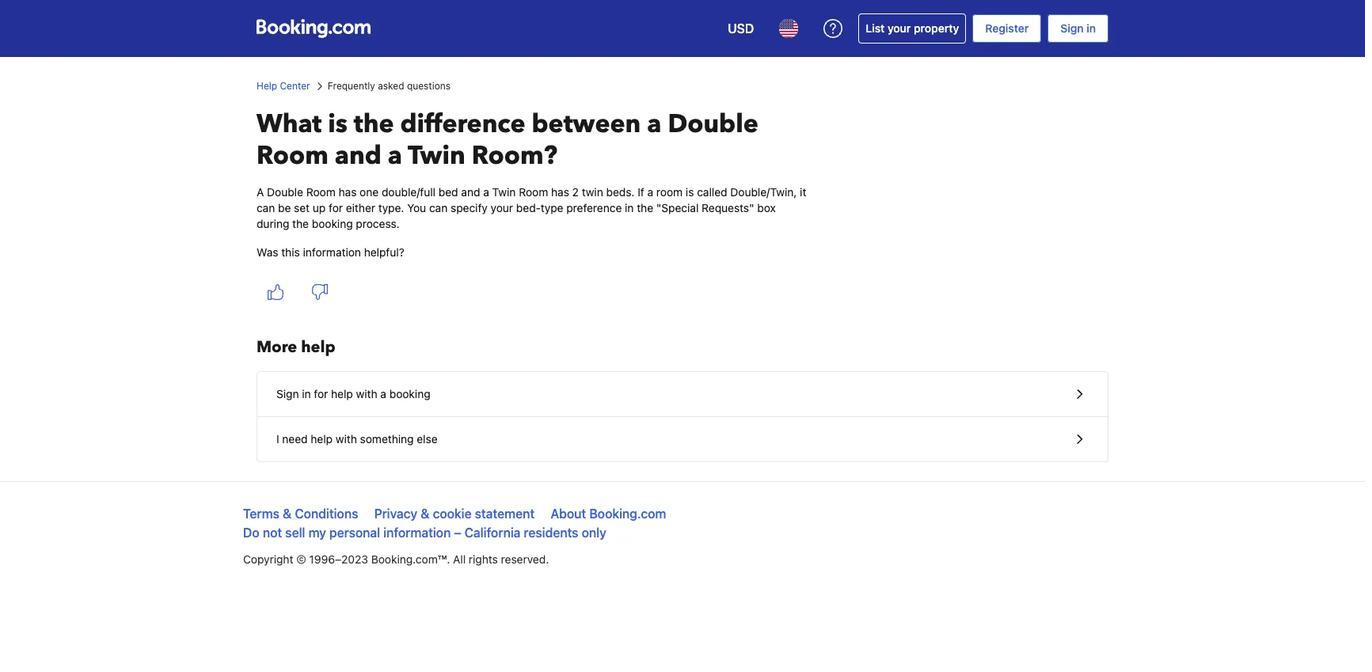Task type: describe. For each thing, give the bounding box(es) containing it.
2
[[572, 185, 579, 199]]

questions
[[407, 80, 451, 92]]

up
[[313, 201, 326, 215]]

do
[[243, 526, 260, 540]]

set
[[294, 201, 310, 215]]

what
[[257, 107, 322, 142]]

only
[[582, 526, 607, 540]]

& for privacy
[[421, 507, 430, 521]]

property
[[914, 21, 959, 35]]

it
[[800, 185, 806, 199]]

booking.com
[[589, 507, 666, 521]]

cookie
[[433, 507, 472, 521]]

reserved.
[[501, 553, 549, 566]]

information inside about booking.com do not sell my personal information – california residents only
[[383, 526, 451, 540]]

a right between
[[647, 107, 662, 142]]

is inside what is the difference between a double room and a twin room?
[[328, 107, 348, 142]]

privacy & cookie statement link
[[374, 507, 535, 521]]

the inside what is the difference between a double room and a twin room?
[[354, 107, 394, 142]]

room up 'bed-'
[[519, 185, 548, 199]]

beds.
[[606, 185, 635, 199]]

a up specify
[[483, 185, 489, 199]]

"special
[[656, 201, 699, 215]]

1 vertical spatial help
[[331, 387, 353, 401]]

difference
[[400, 107, 525, 142]]

2 has from the left
[[551, 185, 569, 199]]

and inside what is the difference between a double room and a twin room?
[[335, 139, 381, 173]]

sign in
[[1061, 21, 1096, 35]]

booking inside a double room has one double/full bed and a twin room has 2 twin beds. if a room is called double/twin, it can be set up for either type. you can specify your bed-type preference in the "special requests" box during the booking process.
[[312, 217, 353, 230]]

about
[[551, 507, 586, 521]]

©
[[296, 553, 306, 566]]

do not sell my personal information – california residents only link
[[243, 526, 607, 540]]

frequently
[[328, 80, 375, 92]]

helpful?
[[364, 245, 404, 259]]

i
[[276, 432, 279, 446]]

need
[[282, 432, 308, 446]]

sign in for help with a booking link
[[257, 372, 1108, 417]]

if
[[638, 185, 644, 199]]

help center
[[257, 80, 310, 92]]

called
[[697, 185, 727, 199]]

what is the difference between a double room and a twin room?
[[257, 107, 758, 173]]

was
[[257, 245, 278, 259]]

1 has from the left
[[339, 185, 357, 199]]

box
[[757, 201, 776, 215]]

about booking.com link
[[551, 507, 666, 521]]

list your property link
[[859, 13, 966, 44]]

more
[[257, 337, 297, 358]]

residents
[[524, 526, 579, 540]]

this
[[281, 245, 300, 259]]

sign for sign in for help with a booking
[[276, 387, 299, 401]]

usd button
[[718, 10, 764, 48]]

bed
[[439, 185, 458, 199]]

something
[[360, 432, 414, 446]]

booking.com™.
[[371, 553, 450, 566]]

rights
[[469, 553, 498, 566]]

one
[[360, 185, 379, 199]]

1 can from the left
[[257, 201, 275, 215]]

0 vertical spatial help
[[301, 337, 335, 358]]

help center button
[[257, 79, 310, 93]]

frequently asked questions
[[328, 80, 451, 92]]

twin
[[582, 185, 603, 199]]

not
[[263, 526, 282, 540]]

copyright
[[243, 553, 293, 566]]

for inside button
[[314, 387, 328, 401]]

type
[[541, 201, 563, 215]]

your inside 'link'
[[888, 21, 911, 35]]

room
[[656, 185, 683, 199]]

terms
[[243, 507, 280, 521]]

a
[[257, 185, 264, 199]]

twin inside what is the difference between a double room and a twin room?
[[408, 139, 465, 173]]

help
[[257, 80, 277, 92]]



Task type: vqa. For each thing, say whether or not it's contained in the screenshot.
Frequently
yes



Task type: locate. For each thing, give the bounding box(es) containing it.
booking up else
[[389, 387, 430, 401]]

–
[[454, 526, 461, 540]]

is inside a double room has one double/full bed and a twin room has 2 twin beds. if a room is called double/twin, it can be set up for either type. you can specify your bed-type preference in the "special requests" box during the booking process.
[[686, 185, 694, 199]]

is down frequently
[[328, 107, 348, 142]]

information up booking.com™.
[[383, 526, 451, 540]]

i need help with something else
[[276, 432, 438, 446]]

booking inside button
[[389, 387, 430, 401]]

1 horizontal spatial booking
[[389, 387, 430, 401]]

1 vertical spatial booking
[[389, 387, 430, 401]]

and up one
[[335, 139, 381, 173]]

your inside a double room has one double/full bed and a twin room has 2 twin beds. if a room is called double/twin, it can be set up for either type. you can specify your bed-type preference in the "special requests" box during the booking process.
[[491, 201, 513, 215]]

0 vertical spatial double
[[668, 107, 758, 142]]

type.
[[378, 201, 404, 215]]

0 horizontal spatial is
[[328, 107, 348, 142]]

the down if
[[637, 201, 653, 215]]

1 vertical spatial sign
[[276, 387, 299, 401]]

1 horizontal spatial twin
[[492, 185, 516, 199]]

room up a
[[257, 139, 329, 173]]

has up either at left
[[339, 185, 357, 199]]

1 & from the left
[[283, 507, 292, 521]]

2 can from the left
[[429, 201, 448, 215]]

my
[[308, 526, 326, 540]]

1 horizontal spatial for
[[329, 201, 343, 215]]

double up be at top
[[267, 185, 303, 199]]

booking down up
[[312, 217, 353, 230]]

0 vertical spatial with
[[356, 387, 377, 401]]

2 & from the left
[[421, 507, 430, 521]]

can down bed
[[429, 201, 448, 215]]

twin
[[408, 139, 465, 173], [492, 185, 516, 199]]

a up double/full
[[388, 139, 402, 173]]

0 vertical spatial and
[[335, 139, 381, 173]]

0 vertical spatial your
[[888, 21, 911, 35]]

1 vertical spatial is
[[686, 185, 694, 199]]

and inside a double room has one double/full bed and a twin room has 2 twin beds. if a room is called double/twin, it can be set up for either type. you can specify your bed-type preference in the "special requests" box during the booking process.
[[461, 185, 480, 199]]

0 vertical spatial in
[[1087, 21, 1096, 35]]

terms & conditions
[[243, 507, 358, 521]]

all
[[453, 553, 466, 566]]

twin inside a double room has one double/full bed and a twin room has 2 twin beds. if a room is called double/twin, it can be set up for either type. you can specify your bed-type preference in the "special requests" box during the booking process.
[[492, 185, 516, 199]]

a inside button
[[380, 387, 386, 401]]

has
[[339, 185, 357, 199], [551, 185, 569, 199]]

has left 2
[[551, 185, 569, 199]]

help up i need help with something else
[[331, 387, 353, 401]]

2 vertical spatial help
[[311, 432, 333, 446]]

specify
[[451, 201, 488, 215]]

0 horizontal spatial double
[[267, 185, 303, 199]]

in inside a double room has one double/full bed and a twin room has 2 twin beds. if a room is called double/twin, it can be set up for either type. you can specify your bed-type preference in the "special requests" box during the booking process.
[[625, 201, 634, 215]]

privacy & cookie statement
[[374, 507, 535, 521]]

in
[[1087, 21, 1096, 35], [625, 201, 634, 215], [302, 387, 311, 401]]

1 vertical spatial the
[[637, 201, 653, 215]]

& up do not sell my personal information – california residents only link
[[421, 507, 430, 521]]

a
[[647, 107, 662, 142], [388, 139, 402, 173], [483, 185, 489, 199], [647, 185, 653, 199], [380, 387, 386, 401]]

1 horizontal spatial in
[[625, 201, 634, 215]]

sell
[[285, 526, 305, 540]]

process.
[[356, 217, 400, 230]]

0 vertical spatial sign
[[1061, 21, 1084, 35]]

conditions
[[295, 507, 358, 521]]

0 horizontal spatial booking
[[312, 217, 353, 230]]

sign for sign in
[[1061, 21, 1084, 35]]

statement
[[475, 507, 535, 521]]

1 vertical spatial in
[[625, 201, 634, 215]]

0 horizontal spatial and
[[335, 139, 381, 173]]

0 horizontal spatial can
[[257, 201, 275, 215]]

0 horizontal spatial &
[[283, 507, 292, 521]]

sign right register
[[1061, 21, 1084, 35]]

for right up
[[329, 201, 343, 215]]

sign inside sign in link
[[1061, 21, 1084, 35]]

double inside a double room has one double/full bed and a twin room has 2 twin beds. if a room is called double/twin, it can be set up for either type. you can specify your bed-type preference in the "special requests" box during the booking process.
[[267, 185, 303, 199]]

1 horizontal spatial double
[[668, 107, 758, 142]]

in for sign in
[[1087, 21, 1096, 35]]

list your property
[[866, 21, 959, 35]]

room up up
[[306, 185, 336, 199]]

twin up bed
[[408, 139, 465, 173]]

asked
[[378, 80, 404, 92]]

& for terms
[[283, 507, 292, 521]]

room inside what is the difference between a double room and a twin room?
[[257, 139, 329, 173]]

be
[[278, 201, 291, 215]]

a double room has one double/full bed and a twin room has 2 twin beds. if a room is called double/twin, it can be set up for either type. you can specify your bed-type preference in the "special requests" box during the booking process.
[[257, 185, 806, 230]]

usd
[[728, 21, 754, 36]]

1 horizontal spatial is
[[686, 185, 694, 199]]

i need help with something else button
[[257, 417, 1108, 462]]

0 horizontal spatial for
[[314, 387, 328, 401]]

the down set
[[292, 217, 309, 230]]

0 vertical spatial booking
[[312, 217, 353, 230]]

twin down room?
[[492, 185, 516, 199]]

double/full
[[382, 185, 436, 199]]

1 vertical spatial your
[[491, 201, 513, 215]]

1 horizontal spatial the
[[354, 107, 394, 142]]

0 vertical spatial information
[[303, 245, 361, 259]]

1 vertical spatial for
[[314, 387, 328, 401]]

is up '"special'
[[686, 185, 694, 199]]

privacy
[[374, 507, 417, 521]]

in inside button
[[302, 387, 311, 401]]

with
[[356, 387, 377, 401], [336, 432, 357, 446]]

else
[[417, 432, 438, 446]]

2 vertical spatial in
[[302, 387, 311, 401]]

bed-
[[516, 201, 541, 215]]

double/twin,
[[730, 185, 797, 199]]

a right if
[[647, 185, 653, 199]]

a up something
[[380, 387, 386, 401]]

with inside sign in for help with a booking link
[[356, 387, 377, 401]]

1 horizontal spatial your
[[888, 21, 911, 35]]

and up specify
[[461, 185, 480, 199]]

help right more
[[301, 337, 335, 358]]

list
[[866, 21, 885, 35]]

room?
[[472, 139, 557, 173]]

your right list
[[888, 21, 911, 35]]

sign inside sign in for help with a booking link
[[276, 387, 299, 401]]

1 vertical spatial double
[[267, 185, 303, 199]]

0 horizontal spatial sign
[[276, 387, 299, 401]]

in for sign in for help with a booking
[[302, 387, 311, 401]]

2 vertical spatial the
[[292, 217, 309, 230]]

0 vertical spatial for
[[329, 201, 343, 215]]

for inside a double room has one double/full bed and a twin room has 2 twin beds. if a room is called double/twin, it can be set up for either type. you can specify your bed-type preference in the "special requests" box during the booking process.
[[329, 201, 343, 215]]

with inside i need help with something else button
[[336, 432, 357, 446]]

1 vertical spatial twin
[[492, 185, 516, 199]]

preference
[[566, 201, 622, 215]]

2 horizontal spatial the
[[637, 201, 653, 215]]

was this information helpful?
[[257, 245, 404, 259]]

1 horizontal spatial sign
[[1061, 21, 1084, 35]]

with up i need help with something else
[[356, 387, 377, 401]]

your left 'bed-'
[[491, 201, 513, 215]]

register link
[[973, 14, 1042, 43]]

center
[[280, 80, 310, 92]]

0 horizontal spatial in
[[302, 387, 311, 401]]

0 horizontal spatial your
[[491, 201, 513, 215]]

either
[[346, 201, 375, 215]]

information right this
[[303, 245, 361, 259]]

sign in for help with a booking button
[[257, 372, 1108, 417]]

for down more help
[[314, 387, 328, 401]]

sign
[[1061, 21, 1084, 35], [276, 387, 299, 401]]

2 horizontal spatial in
[[1087, 21, 1096, 35]]

0 horizontal spatial twin
[[408, 139, 465, 173]]

during
[[257, 217, 289, 230]]

booking.com online hotel reservations image
[[257, 19, 371, 38]]

for
[[329, 201, 343, 215], [314, 387, 328, 401]]

booking
[[312, 217, 353, 230], [389, 387, 430, 401]]

you
[[407, 201, 426, 215]]

0 horizontal spatial has
[[339, 185, 357, 199]]

&
[[283, 507, 292, 521], [421, 507, 430, 521]]

1996–2023
[[309, 553, 368, 566]]

help right need
[[311, 432, 333, 446]]

0 vertical spatial twin
[[408, 139, 465, 173]]

requests"
[[702, 201, 754, 215]]

sign in for help with a booking
[[276, 387, 430, 401]]

1 horizontal spatial information
[[383, 526, 451, 540]]

between
[[532, 107, 641, 142]]

sign in link
[[1048, 14, 1109, 43]]

0 vertical spatial is
[[328, 107, 348, 142]]

about booking.com do not sell my personal information – california residents only
[[243, 507, 666, 540]]

1 horizontal spatial &
[[421, 507, 430, 521]]

terms & conditions link
[[243, 507, 358, 521]]

california
[[465, 526, 521, 540]]

double inside what is the difference between a double room and a twin room?
[[668, 107, 758, 142]]

more help
[[257, 337, 335, 358]]

the down frequently asked questions
[[354, 107, 394, 142]]

1 vertical spatial and
[[461, 185, 480, 199]]

0 horizontal spatial information
[[303, 245, 361, 259]]

1 horizontal spatial can
[[429, 201, 448, 215]]

1 horizontal spatial has
[[551, 185, 569, 199]]

can
[[257, 201, 275, 215], [429, 201, 448, 215]]

& up sell
[[283, 507, 292, 521]]

double
[[668, 107, 758, 142], [267, 185, 303, 199]]

with left something
[[336, 432, 357, 446]]

information
[[303, 245, 361, 259], [383, 526, 451, 540]]

sign up need
[[276, 387, 299, 401]]

1 horizontal spatial and
[[461, 185, 480, 199]]

copyright © 1996–2023 booking.com™. all rights reserved.
[[243, 553, 549, 566]]

0 horizontal spatial the
[[292, 217, 309, 230]]

room
[[257, 139, 329, 173], [306, 185, 336, 199], [519, 185, 548, 199]]

1 vertical spatial information
[[383, 526, 451, 540]]

your
[[888, 21, 911, 35], [491, 201, 513, 215]]

1 vertical spatial with
[[336, 432, 357, 446]]

double up called
[[668, 107, 758, 142]]

personal
[[329, 526, 380, 540]]

and
[[335, 139, 381, 173], [461, 185, 480, 199]]

can down a
[[257, 201, 275, 215]]

0 vertical spatial the
[[354, 107, 394, 142]]

register
[[985, 21, 1029, 35]]



